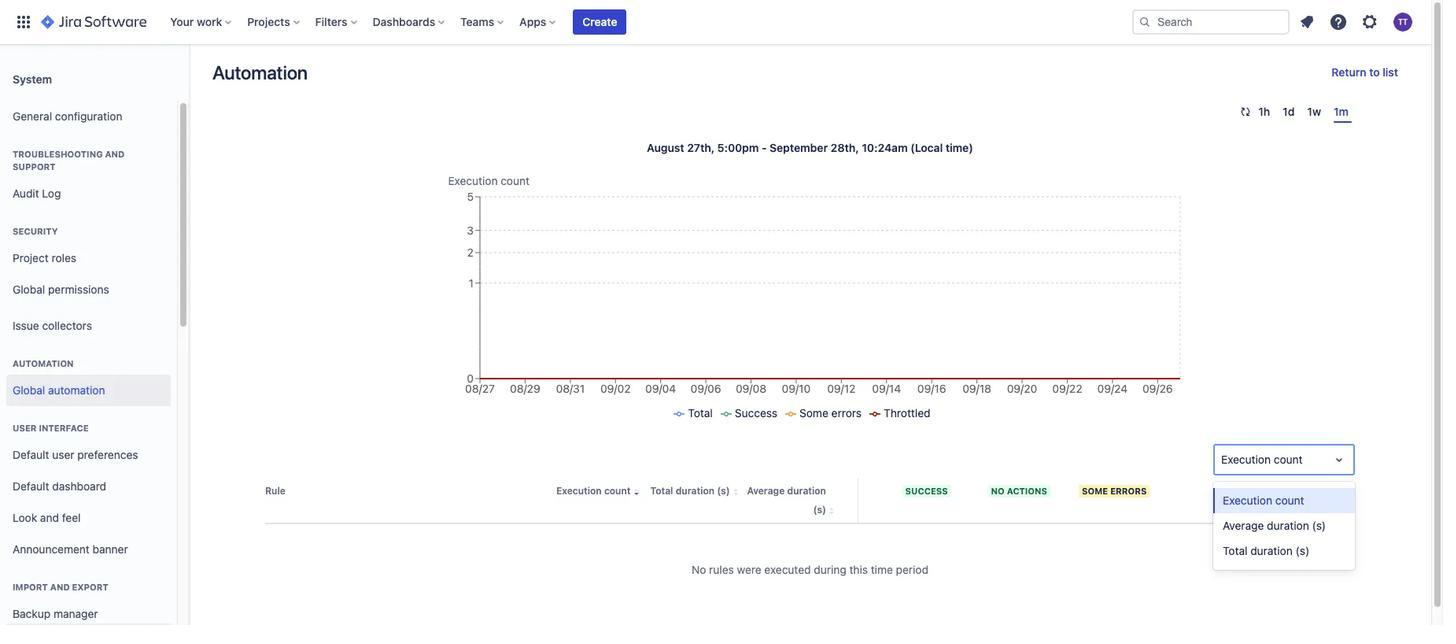 Task type: vqa. For each thing, say whether or not it's contained in the screenshot.
the inside the Upgrade for content-level restrictions You're on the free plan, so anyone who's logged in can view and edit everything. To set restrictions, upgrade your plan.
no



Task type: locate. For each thing, give the bounding box(es) containing it.
user
[[13, 423, 37, 433]]

return
[[1332, 65, 1367, 79]]

average duration (s) up 'executed'
[[747, 485, 827, 516]]

look
[[13, 511, 37, 524]]

0 vertical spatial total
[[688, 406, 713, 420]]

banner
[[93, 542, 128, 555]]

1 horizontal spatial total duration (s)
[[1223, 544, 1310, 557]]

loop
[[1222, 486, 1247, 496]]

troubleshooting and support group
[[6, 132, 171, 214]]

and inside troubleshooting and support
[[105, 149, 125, 159]]

0 horizontal spatial total duration (s)
[[651, 485, 730, 497]]

help image
[[1330, 13, 1349, 31]]

0 horizontal spatial automation
[[13, 358, 74, 368]]

1 default from the top
[[13, 448, 49, 461]]

average down loop
[[1223, 519, 1265, 532]]

time
[[871, 563, 893, 576]]

1 vertical spatial default
[[13, 479, 49, 493]]

2 horizontal spatial total
[[1223, 544, 1248, 557]]

global up user
[[13, 383, 45, 396]]

actions
[[1007, 486, 1048, 496]]

success
[[906, 486, 948, 496]]

average duration (s)
[[747, 485, 827, 516], [1223, 519, 1327, 532]]

2 default from the top
[[13, 479, 49, 493]]

global inside automation group
[[13, 383, 45, 396]]

1w
[[1308, 105, 1322, 118]]

1d
[[1283, 105, 1295, 118]]

during
[[814, 563, 847, 576]]

collectors
[[42, 319, 92, 332]]

0 vertical spatial default
[[13, 448, 49, 461]]

and inside user interface "group"
[[40, 511, 59, 524]]

default down user
[[13, 448, 49, 461]]

your
[[170, 15, 194, 28]]

reload image
[[1240, 105, 1253, 118]]

global inside security group
[[13, 282, 45, 296]]

notifications image
[[1298, 13, 1317, 31]]

total for execution count
[[651, 485, 673, 497]]

banner
[[0, 0, 1432, 44]]

default dashboard link
[[6, 471, 171, 502]]

average down success
[[747, 485, 785, 497]]

rule
[[265, 485, 286, 497]]

global down project
[[13, 282, 45, 296]]

automation down projects
[[213, 61, 308, 83]]

look and feel
[[13, 511, 81, 524]]

and up backup manager
[[50, 582, 70, 592]]

audit log
[[13, 186, 61, 200]]

configuration
[[55, 109, 122, 122]]

august 27th, 5:00pm - september 28th, 10:24am (local time)
[[647, 141, 974, 154]]

0 horizontal spatial average duration (s)
[[747, 485, 827, 516]]

(s)
[[717, 485, 730, 497], [814, 504, 827, 516], [1313, 519, 1327, 532], [1296, 544, 1310, 557]]

duration
[[676, 485, 715, 497], [788, 485, 827, 497], [1268, 519, 1310, 532], [1251, 544, 1293, 557]]

jira software image
[[41, 13, 147, 31], [41, 13, 147, 31]]

1 horizontal spatial automation
[[213, 61, 308, 83]]

1 horizontal spatial average duration (s)
[[1223, 519, 1327, 532]]

interface
[[39, 423, 89, 433]]

1h
[[1259, 105, 1271, 118]]

global automation link
[[6, 375, 171, 406]]

apps button
[[515, 9, 562, 35]]

and left 'feel'
[[40, 511, 59, 524]]

issue collectors link
[[6, 310, 171, 342]]

1 vertical spatial and
[[40, 511, 59, 524]]

audit
[[13, 186, 39, 200]]

some errors
[[1083, 486, 1147, 496]]

global
[[13, 282, 45, 296], [13, 383, 45, 396]]

average duration (s) down loop
[[1223, 519, 1327, 532]]

0 horizontal spatial average
[[747, 485, 785, 497]]

project roles link
[[6, 242, 171, 274]]

announcement banner
[[13, 542, 128, 555]]

average
[[747, 485, 785, 497], [1223, 519, 1265, 532]]

user
[[52, 448, 74, 461]]

errors
[[1111, 486, 1147, 496]]

import and export
[[13, 582, 108, 592]]

execution
[[448, 174, 498, 187], [1222, 453, 1271, 466], [557, 485, 602, 497], [1223, 494, 1273, 507]]

export
[[72, 582, 108, 592]]

projects
[[247, 15, 290, 28]]

0 vertical spatial and
[[105, 149, 125, 159]]

return to list button
[[1323, 60, 1408, 85]]

27th,
[[687, 141, 715, 154]]

execution count
[[448, 174, 530, 187], [1222, 453, 1303, 466], [557, 485, 631, 497], [1223, 494, 1305, 507]]

and
[[105, 149, 125, 159], [40, 511, 59, 524], [50, 582, 70, 592]]

2 global from the top
[[13, 383, 45, 396]]

and down "general configuration" link at the left
[[105, 149, 125, 159]]

2 vertical spatial and
[[50, 582, 70, 592]]

settings image
[[1361, 13, 1380, 31]]

1 vertical spatial average
[[1223, 519, 1265, 532]]

total
[[688, 406, 713, 420], [651, 485, 673, 497], [1223, 544, 1248, 557]]

default up look
[[13, 479, 49, 493]]

1 vertical spatial total duration (s)
[[1223, 544, 1310, 557]]

1 vertical spatial automation
[[13, 358, 74, 368]]

automation group
[[6, 342, 171, 411]]

Search field
[[1133, 9, 1290, 35]]

1 global from the top
[[13, 282, 45, 296]]

backup
[[13, 607, 51, 620]]

count
[[501, 174, 530, 187], [1274, 453, 1303, 466], [605, 485, 631, 497], [1276, 494, 1305, 507]]

automation
[[213, 61, 308, 83], [13, 358, 74, 368]]

1 vertical spatial total
[[651, 485, 673, 497]]

0 horizontal spatial total
[[651, 485, 673, 497]]

no rules were executed during this time period
[[692, 563, 929, 576]]

time)
[[946, 141, 974, 154]]

manager
[[53, 607, 98, 620]]

1 vertical spatial global
[[13, 383, 45, 396]]

global automation
[[13, 383, 105, 396]]

2 vertical spatial total
[[1223, 544, 1248, 557]]

automation up global automation
[[13, 358, 74, 368]]

roles
[[52, 251, 76, 264]]

0 vertical spatial global
[[13, 282, 45, 296]]

feel
[[62, 511, 81, 524]]

0 vertical spatial total duration (s)
[[651, 485, 730, 497]]

backup manager
[[13, 607, 98, 620]]

default for default dashboard
[[13, 479, 49, 493]]

some
[[1083, 486, 1109, 496]]

project roles
[[13, 251, 76, 264]]

0 vertical spatial average duration (s)
[[747, 485, 827, 516]]

audit log link
[[6, 178, 171, 209]]

list
[[1383, 65, 1399, 79]]

1 horizontal spatial average
[[1223, 519, 1265, 532]]

general configuration
[[13, 109, 122, 122]]



Task type: describe. For each thing, give the bounding box(es) containing it.
5:00pm
[[718, 141, 759, 154]]

no actions
[[992, 486, 1048, 496]]

search image
[[1139, 16, 1152, 28]]

executed
[[765, 563, 811, 576]]

10:24am
[[862, 141, 908, 154]]

rules
[[709, 563, 734, 576]]

filters
[[315, 15, 348, 28]]

september
[[770, 141, 828, 154]]

-
[[762, 141, 767, 154]]

projects button
[[243, 9, 306, 35]]

default user preferences
[[13, 448, 138, 461]]

import and export group
[[6, 565, 171, 625]]

teams
[[461, 15, 495, 28]]

troubleshooting and support
[[13, 149, 125, 172]]

global permissions link
[[6, 274, 171, 305]]

your work button
[[166, 9, 238, 35]]

security
[[13, 226, 58, 236]]

security group
[[6, 209, 171, 310]]

some
[[800, 406, 829, 420]]

success
[[735, 406, 778, 420]]

general
[[13, 109, 52, 122]]

august
[[647, 141, 685, 154]]

default for default user preferences
[[13, 448, 49, 461]]

dashboard
[[52, 479, 106, 493]]

your profile and settings image
[[1394, 13, 1413, 31]]

permissions
[[48, 282, 109, 296]]

banner containing your work
[[0, 0, 1432, 44]]

to
[[1370, 65, 1381, 79]]

throttled
[[884, 406, 931, 420]]

primary element
[[9, 0, 1133, 44]]

project
[[13, 251, 49, 264]]

no
[[692, 563, 706, 576]]

(local
[[911, 141, 943, 154]]

total for average duration (s)
[[1223, 544, 1248, 557]]

default user preferences link
[[6, 439, 171, 471]]

issue
[[13, 319, 39, 332]]

import
[[13, 582, 48, 592]]

apps
[[520, 15, 547, 28]]

0 vertical spatial average
[[747, 485, 785, 497]]

and for troubleshooting
[[105, 149, 125, 159]]

some errors
[[800, 406, 862, 420]]

period
[[896, 563, 929, 576]]

announcement banner link
[[6, 534, 171, 565]]

1 horizontal spatial total
[[688, 406, 713, 420]]

backup manager link
[[6, 598, 171, 625]]

system
[[13, 72, 52, 85]]

global permissions
[[13, 282, 109, 296]]

sidebar navigation image
[[172, 63, 206, 94]]

create button
[[573, 9, 627, 35]]

and for look
[[40, 511, 59, 524]]

issue collectors
[[13, 319, 92, 332]]

dashboards button
[[368, 9, 451, 35]]

your work
[[170, 15, 222, 28]]

28th,
[[831, 141, 859, 154]]

total duration (s) for count
[[651, 485, 730, 497]]

user interface
[[13, 423, 89, 433]]

log
[[42, 186, 61, 200]]

teams button
[[456, 9, 510, 35]]

throttled
[[1299, 486, 1353, 496]]

preferences
[[77, 448, 138, 461]]

errors
[[832, 406, 862, 420]]

support
[[13, 161, 56, 172]]

appswitcher icon image
[[14, 13, 33, 31]]

announcement
[[13, 542, 90, 555]]

general configuration link
[[6, 101, 171, 132]]

automation inside group
[[13, 358, 74, 368]]

automation
[[48, 383, 105, 396]]

dashboards
[[373, 15, 435, 28]]

were
[[737, 563, 762, 576]]

work
[[197, 15, 222, 28]]

look and feel link
[[6, 502, 171, 534]]

1 vertical spatial average duration (s)
[[1223, 519, 1327, 532]]

0 vertical spatial automation
[[213, 61, 308, 83]]

this
[[850, 563, 868, 576]]

user interface group
[[6, 406, 171, 570]]

no
[[992, 486, 1005, 496]]

total duration (s) for duration
[[1223, 544, 1310, 557]]

global for global permissions
[[13, 282, 45, 296]]

open image
[[1330, 450, 1349, 469]]

global for global automation
[[13, 383, 45, 396]]

troubleshooting
[[13, 149, 103, 159]]

create
[[583, 15, 618, 28]]

return to list
[[1332, 65, 1399, 79]]

and for import
[[50, 582, 70, 592]]



